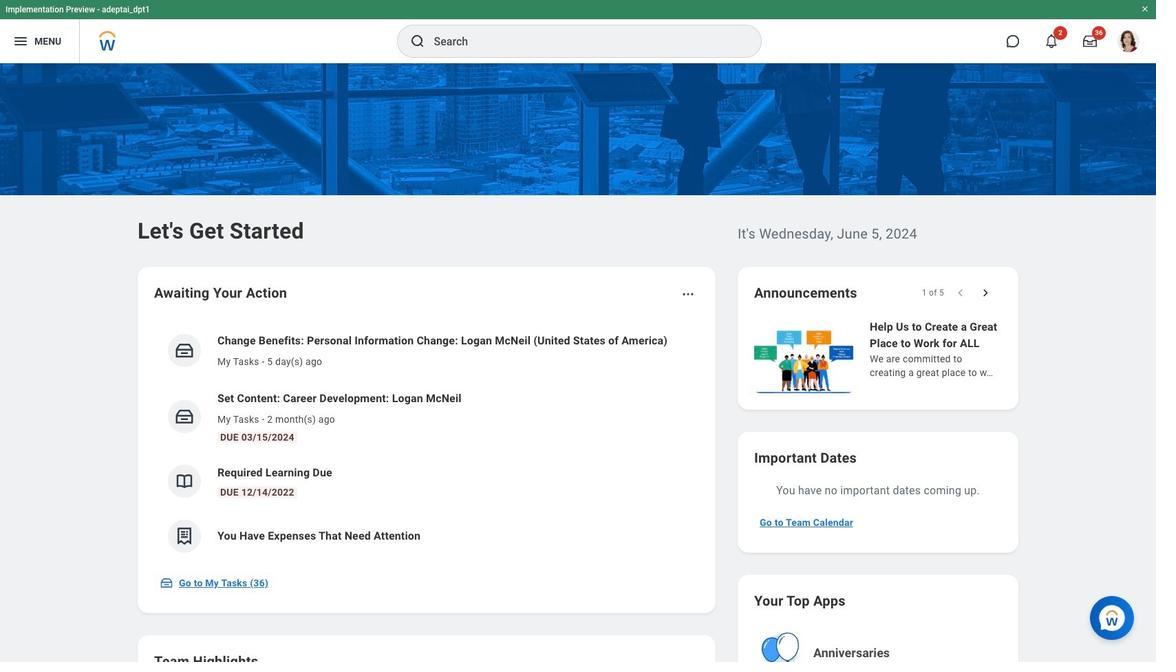 Task type: locate. For each thing, give the bounding box(es) containing it.
book open image
[[174, 472, 195, 492]]

inbox large image
[[1084, 34, 1097, 48]]

0 horizontal spatial inbox image
[[160, 577, 173, 591]]

banner
[[0, 0, 1157, 63]]

Search Workday  search field
[[434, 26, 733, 56]]

related actions image
[[682, 288, 695, 302]]

inbox image
[[174, 407, 195, 428], [160, 577, 173, 591]]

justify image
[[12, 33, 29, 50]]

0 vertical spatial inbox image
[[174, 407, 195, 428]]

1 horizontal spatial inbox image
[[174, 407, 195, 428]]

main content
[[0, 63, 1157, 663]]

close environment banner image
[[1141, 5, 1150, 13]]

status
[[922, 288, 945, 299]]

dashboard expenses image
[[174, 527, 195, 547]]

chevron right small image
[[979, 286, 993, 300]]

profile logan mcneil image
[[1118, 30, 1140, 55]]

search image
[[409, 33, 426, 50]]

list
[[154, 322, 699, 565]]

chevron left small image
[[954, 286, 968, 300]]



Task type: describe. For each thing, give the bounding box(es) containing it.
1 vertical spatial inbox image
[[160, 577, 173, 591]]

notifications large image
[[1045, 34, 1059, 48]]

inbox image
[[174, 341, 195, 361]]



Task type: vqa. For each thing, say whether or not it's contained in the screenshot.
inbox large Icon
yes



